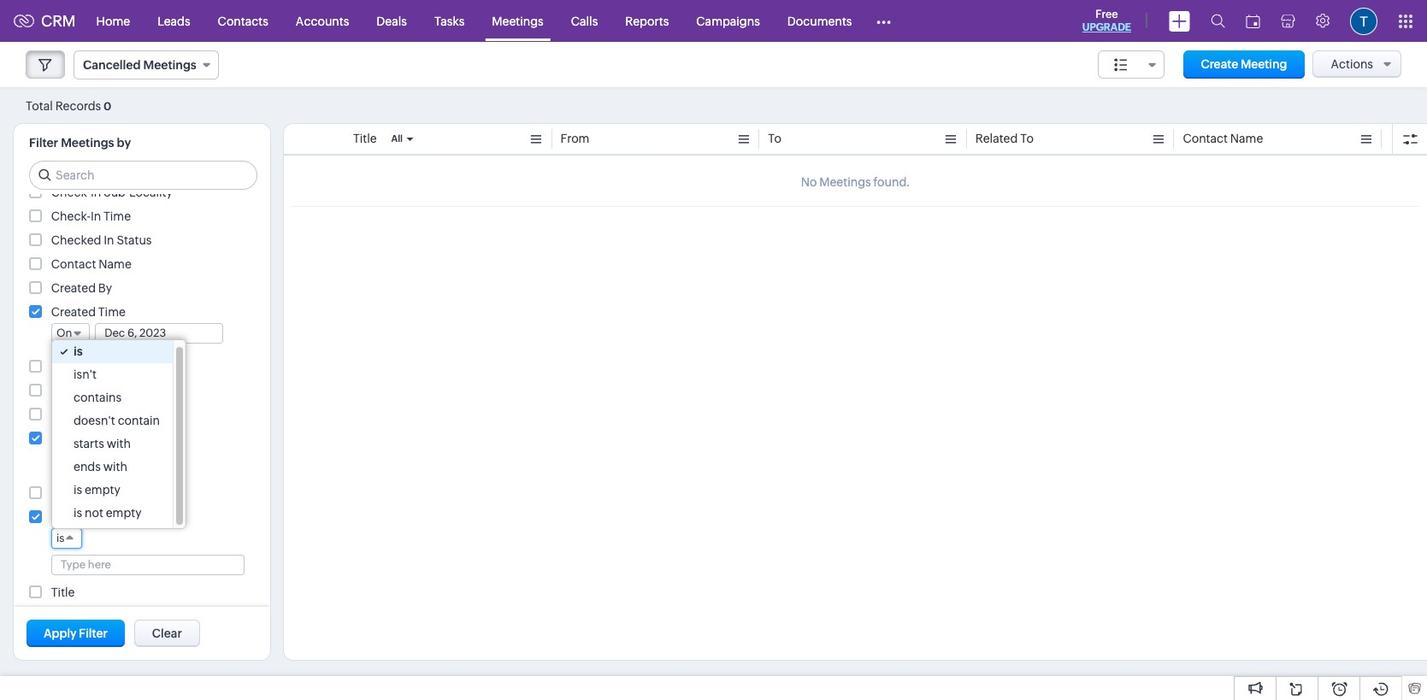 Task type: describe. For each thing, give the bounding box(es) containing it.
is for is option
[[74, 345, 83, 358]]

filter inside button
[[79, 627, 108, 641]]

time for created time
[[98, 305, 126, 319]]

free upgrade
[[1083, 8, 1131, 33]]

status
[[117, 233, 152, 247]]

clear
[[152, 627, 182, 641]]

0 horizontal spatial meetings
[[61, 136, 114, 150]]

create meeting
[[1201, 57, 1288, 71]]

0 horizontal spatial to
[[96, 511, 110, 524]]

contains option
[[52, 387, 173, 410]]

location
[[51, 408, 100, 422]]

crm link
[[14, 12, 76, 30]]

0 vertical spatial title
[[353, 132, 377, 145]]

apply filter button
[[27, 620, 125, 647]]

accounts
[[296, 14, 349, 28]]

in for status
[[104, 233, 114, 247]]

doesn't contain option
[[52, 410, 173, 433]]

0 vertical spatial related to
[[976, 132, 1034, 145]]

2 horizontal spatial to
[[1020, 132, 1034, 145]]

1 horizontal spatial name
[[1230, 132, 1263, 145]]

0 vertical spatial time
[[104, 210, 131, 223]]

crm
[[41, 12, 76, 30]]

0 horizontal spatial contact name
[[51, 257, 132, 271]]

upgrade
[[1083, 21, 1131, 33]]

with for ends with
[[103, 460, 127, 474]]

reports link
[[612, 0, 683, 41]]

create
[[1201, 57, 1239, 71]]

not
[[85, 506, 103, 520]]

isn't option
[[52, 363, 173, 387]]

in for sub-
[[91, 186, 101, 199]]

total
[[26, 99, 53, 112]]

is for is not empty
[[74, 506, 82, 520]]

Search text field
[[30, 162, 257, 189]]

sub-
[[104, 186, 129, 199]]

modified for modified by
[[51, 432, 101, 446]]

deals link
[[363, 0, 421, 41]]

deals
[[377, 14, 407, 28]]

1 vertical spatial empty
[[106, 506, 142, 520]]

ends with
[[74, 460, 127, 474]]

actions
[[1331, 57, 1373, 71]]

records
[[55, 99, 101, 112]]

apply filter
[[44, 627, 108, 641]]

with for starts with
[[107, 437, 131, 451]]

contains
[[74, 391, 121, 405]]

is not empty option
[[52, 502, 173, 525]]

is field
[[51, 529, 82, 549]]

starts
[[74, 437, 104, 451]]

1 horizontal spatial related
[[976, 132, 1018, 145]]

0 horizontal spatial title
[[51, 586, 75, 599]]

1 vertical spatial contact
[[51, 257, 96, 271]]

calls
[[571, 14, 598, 28]]

tasks
[[434, 14, 465, 28]]

ends
[[74, 460, 101, 474]]

0 horizontal spatial name
[[99, 257, 132, 271]]

free
[[1096, 8, 1118, 21]]

locality
[[129, 186, 172, 199]]

calls link
[[557, 0, 612, 41]]

host
[[51, 384, 77, 398]]

0 vertical spatial empty
[[85, 483, 120, 497]]

starts with
[[74, 437, 131, 451]]

created for created time
[[51, 305, 96, 319]]

is not empty
[[74, 506, 142, 520]]

starts with option
[[52, 433, 173, 456]]

all
[[391, 133, 403, 144]]

documents
[[787, 14, 852, 28]]

1 horizontal spatial meetings
[[492, 14, 544, 28]]

campaigns
[[696, 14, 760, 28]]

is for is empty
[[74, 483, 82, 497]]



Task type: vqa. For each thing, say whether or not it's contained in the screenshot.
created related to Created Time
yes



Task type: locate. For each thing, give the bounding box(es) containing it.
by
[[117, 136, 131, 150]]

2 vertical spatial in
[[104, 233, 114, 247]]

1 modified from the top
[[51, 432, 101, 446]]

1 horizontal spatial related to
[[976, 132, 1034, 145]]

1 vertical spatial modified
[[51, 487, 101, 500]]

1 vertical spatial filter
[[79, 627, 108, 641]]

total records 0
[[26, 99, 111, 112]]

created up created time
[[51, 281, 96, 295]]

2 vertical spatial time
[[103, 487, 131, 500]]

created down created by
[[51, 305, 96, 319]]

meetings
[[492, 14, 544, 28], [61, 136, 114, 150]]

contact name
[[1183, 132, 1263, 145], [51, 257, 132, 271]]

1 vertical spatial related
[[51, 511, 94, 524]]

0 vertical spatial contact name
[[1183, 132, 1263, 145]]

title left all
[[353, 132, 377, 145]]

to
[[768, 132, 782, 145], [1020, 132, 1034, 145], [96, 511, 110, 524]]

is left not
[[74, 506, 82, 520]]

0 vertical spatial check-
[[51, 186, 91, 199]]

is empty option
[[52, 479, 173, 502]]

is empty
[[74, 483, 120, 497]]

is
[[74, 345, 83, 358], [74, 483, 82, 497], [74, 506, 82, 520], [56, 532, 65, 545]]

check- up the check-in time
[[51, 186, 91, 199]]

list box
[[52, 340, 186, 529]]

0 horizontal spatial related to
[[51, 511, 110, 524]]

0 vertical spatial modified
[[51, 432, 101, 446]]

1 vertical spatial time
[[98, 305, 126, 319]]

name down create meeting button
[[1230, 132, 1263, 145]]

0 horizontal spatial related
[[51, 511, 94, 524]]

with inside option
[[103, 460, 127, 474]]

list box containing is
[[52, 340, 186, 529]]

0 vertical spatial by
[[98, 281, 112, 295]]

empty
[[85, 483, 120, 497], [106, 506, 142, 520]]

empty down is empty option in the bottom of the page
[[106, 506, 142, 520]]

contact
[[1183, 132, 1228, 145], [51, 257, 96, 271]]

0 vertical spatial in
[[91, 186, 101, 199]]

with down doesn't contain
[[107, 437, 131, 451]]

by for created by
[[98, 281, 112, 295]]

1 vertical spatial created
[[51, 305, 96, 319]]

1 horizontal spatial to
[[768, 132, 782, 145]]

check-in time
[[51, 210, 131, 223]]

reports
[[625, 14, 669, 28]]

2 created from the top
[[51, 305, 96, 319]]

is down the ends at the left bottom of the page
[[74, 483, 82, 497]]

contacts
[[218, 14, 268, 28]]

0
[[104, 100, 111, 112]]

contact down the create
[[1183, 132, 1228, 145]]

with inside option
[[107, 437, 131, 451]]

0 vertical spatial filter
[[29, 136, 58, 150]]

modified time
[[51, 487, 131, 500]]

contacts link
[[204, 0, 282, 41]]

in
[[91, 186, 101, 199], [91, 210, 101, 223], [104, 233, 114, 247]]

time
[[104, 210, 131, 223], [98, 305, 126, 319], [103, 487, 131, 500]]

modified
[[51, 432, 101, 446], [51, 487, 101, 500]]

apply
[[44, 627, 77, 641]]

1 vertical spatial from
[[51, 360, 80, 374]]

filter right apply
[[79, 627, 108, 641]]

created time
[[51, 305, 126, 319]]

title up apply
[[51, 586, 75, 599]]

checked
[[51, 233, 101, 247]]

modified for modified time
[[51, 487, 101, 500]]

accounts link
[[282, 0, 363, 41]]

0 vertical spatial meetings
[[492, 14, 544, 28]]

isn't
[[74, 368, 97, 381]]

created
[[51, 281, 96, 295], [51, 305, 96, 319]]

1 created from the top
[[51, 281, 96, 295]]

0 vertical spatial from
[[561, 132, 590, 145]]

1 vertical spatial in
[[91, 210, 101, 223]]

contain
[[118, 414, 160, 428]]

is inside field
[[56, 532, 65, 545]]

with down starts with option in the left bottom of the page
[[103, 460, 127, 474]]

checked in status
[[51, 233, 152, 247]]

0 vertical spatial contact
[[1183, 132, 1228, 145]]

1 horizontal spatial contact
[[1183, 132, 1228, 145]]

leads
[[157, 14, 190, 28]]

Type here text field
[[52, 556, 244, 575]]

home
[[96, 14, 130, 28]]

1 horizontal spatial from
[[561, 132, 590, 145]]

0 horizontal spatial contact
[[51, 257, 96, 271]]

is down modified time
[[56, 532, 65, 545]]

check-
[[51, 186, 91, 199], [51, 210, 91, 223]]

check- for check-in sub-locality
[[51, 186, 91, 199]]

is option
[[52, 340, 173, 363]]

name
[[1230, 132, 1263, 145], [99, 257, 132, 271]]

by down doesn't contain
[[103, 432, 117, 446]]

in up checked in status
[[91, 210, 101, 223]]

create meeting button
[[1184, 50, 1305, 79]]

home link
[[83, 0, 144, 41]]

0 horizontal spatial from
[[51, 360, 80, 374]]

1 vertical spatial check-
[[51, 210, 91, 223]]

1 vertical spatial title
[[51, 586, 75, 599]]

MMM D, YYYY text field
[[96, 324, 223, 343]]

contact down checked
[[51, 257, 96, 271]]

in for time
[[91, 210, 101, 223]]

filter
[[29, 136, 58, 150], [79, 627, 108, 641]]

filter meetings by
[[29, 136, 131, 150]]

contact name down the create
[[1183, 132, 1263, 145]]

1 vertical spatial name
[[99, 257, 132, 271]]

0 vertical spatial related
[[976, 132, 1018, 145]]

modified by
[[51, 432, 117, 446]]

meetings link
[[478, 0, 557, 41]]

1 horizontal spatial contact name
[[1183, 132, 1263, 145]]

contact name up created by
[[51, 257, 132, 271]]

2 check- from the top
[[51, 210, 91, 223]]

related
[[976, 132, 1018, 145], [51, 511, 94, 524]]

campaigns link
[[683, 0, 774, 41]]

1 vertical spatial related to
[[51, 511, 110, 524]]

meetings left calls link
[[492, 14, 544, 28]]

1 horizontal spatial title
[[353, 132, 377, 145]]

by up created time
[[98, 281, 112, 295]]

doesn't
[[74, 414, 115, 428]]

meetings left by
[[61, 136, 114, 150]]

0 vertical spatial name
[[1230, 132, 1263, 145]]

tasks link
[[421, 0, 478, 41]]

1 horizontal spatial filter
[[79, 627, 108, 641]]

leads link
[[144, 0, 204, 41]]

modified down the location
[[51, 432, 101, 446]]

ends with option
[[52, 456, 173, 479]]

0 horizontal spatial filter
[[29, 136, 58, 150]]

doesn't contain
[[74, 414, 160, 428]]

check-in sub-locality
[[51, 186, 172, 199]]

created by
[[51, 281, 112, 295]]

0 vertical spatial created
[[51, 281, 96, 295]]

name down checked in status
[[99, 257, 132, 271]]

1 vertical spatial contact name
[[51, 257, 132, 271]]

1 vertical spatial with
[[103, 460, 127, 474]]

meeting
[[1241, 57, 1288, 71]]

is up isn't at the bottom of the page
[[74, 345, 83, 358]]

check- up checked
[[51, 210, 91, 223]]

title
[[353, 132, 377, 145], [51, 586, 75, 599]]

0 vertical spatial with
[[107, 437, 131, 451]]

1 check- from the top
[[51, 186, 91, 199]]

from
[[561, 132, 590, 145], [51, 360, 80, 374]]

related to
[[976, 132, 1034, 145], [51, 511, 110, 524]]

modified up not
[[51, 487, 101, 500]]

with
[[107, 437, 131, 451], [103, 460, 127, 474]]

filter down total at the left top
[[29, 136, 58, 150]]

time for modified time
[[103, 487, 131, 500]]

check- for check-in time
[[51, 210, 91, 223]]

time down created by
[[98, 305, 126, 319]]

empty down ends with on the bottom left of page
[[85, 483, 120, 497]]

documents link
[[774, 0, 866, 41]]

by
[[98, 281, 112, 295], [103, 432, 117, 446]]

created for created by
[[51, 281, 96, 295]]

1 vertical spatial meetings
[[61, 136, 114, 150]]

by for modified by
[[103, 432, 117, 446]]

2 modified from the top
[[51, 487, 101, 500]]

time down sub- at left
[[104, 210, 131, 223]]

in left sub- at left
[[91, 186, 101, 199]]

time up is not empty option
[[103, 487, 131, 500]]

in left status
[[104, 233, 114, 247]]

1 vertical spatial by
[[103, 432, 117, 446]]



